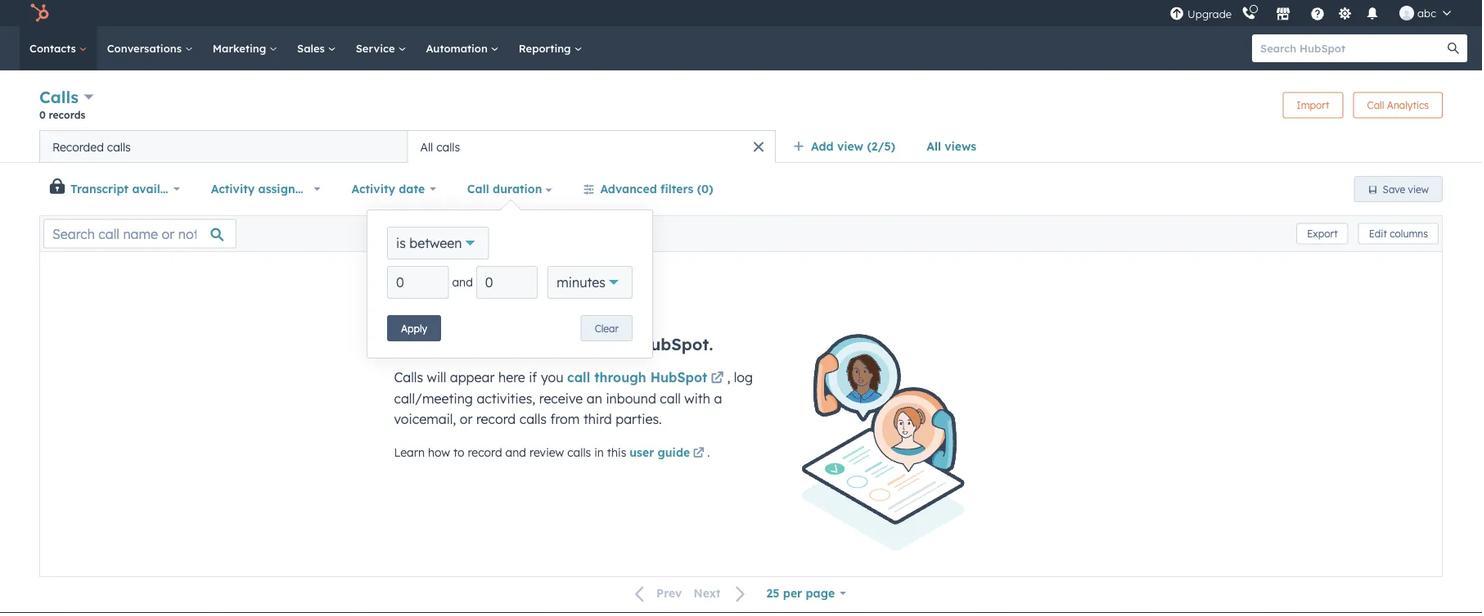 Task type: describe. For each thing, give the bounding box(es) containing it.
transcript available button
[[66, 173, 191, 205]]

conversations link
[[97, 26, 203, 70]]

,
[[727, 369, 731, 386]]

call analytics
[[1368, 99, 1429, 111]]

0 horizontal spatial in
[[594, 445, 604, 460]]

with
[[685, 391, 711, 407]]

save view
[[1383, 183, 1429, 195]]

pagination navigation
[[625, 583, 756, 605]]

abc
[[1418, 6, 1437, 20]]

all views link
[[916, 130, 988, 163]]

from
[[551, 411, 580, 427]]

page
[[806, 586, 835, 600]]

sales link
[[287, 26, 346, 70]]

is between
[[396, 235, 462, 251]]

marketing link
[[203, 26, 287, 70]]

call analytics link
[[1354, 92, 1443, 118]]

save view button
[[1355, 176, 1443, 202]]

columns
[[1390, 228, 1429, 240]]

upgrade image
[[1170, 7, 1185, 22]]

next button
[[688, 583, 756, 605]]

service link
[[346, 26, 416, 70]]

available
[[132, 182, 185, 196]]

gary orlando image
[[1400, 6, 1415, 20]]

through
[[595, 369, 647, 386]]

automation link
[[416, 26, 509, 70]]

prev
[[657, 586, 682, 601]]

automation
[[426, 41, 491, 55]]

call duration
[[467, 182, 542, 196]]

add view (2/5) button
[[783, 130, 916, 163]]

voicemail,
[[394, 411, 456, 427]]

settings link
[[1335, 5, 1356, 22]]

view for save
[[1409, 183, 1429, 195]]

, log call/meeting activities, receive an inbound call with a voicemail, or record calls from third parties.
[[394, 369, 753, 427]]

clear button
[[581, 315, 633, 341]]

menu containing abc
[[1168, 0, 1463, 26]]

call/meeting
[[394, 391, 473, 407]]

minutes
[[557, 274, 606, 291]]

advanced filters (0) button
[[573, 173, 724, 205]]

Search HubSpot search field
[[1253, 34, 1453, 62]]

activity for activity date
[[352, 182, 395, 196]]

link opens in a new window image inside user guide link
[[693, 448, 705, 460]]

advanced filters (0)
[[600, 182, 714, 196]]

is between button
[[387, 227, 489, 260]]

to for how
[[453, 445, 465, 460]]

will
[[427, 369, 446, 386]]

1 link opens in a new window image from the top
[[693, 444, 705, 464]]

activity for activity assigned to
[[211, 182, 255, 196]]

hubspot
[[651, 369, 708, 386]]

all calls button
[[408, 130, 776, 163]]

recorded calls
[[52, 140, 131, 154]]

apply
[[401, 322, 427, 334]]

activity date
[[352, 182, 425, 196]]

marketplaces button
[[1267, 0, 1301, 26]]

between
[[410, 235, 462, 251]]

abc button
[[1390, 0, 1461, 26]]

call inside 'link'
[[567, 369, 591, 386]]

to for assigned
[[313, 182, 325, 196]]

calls inside button
[[436, 140, 460, 154]]

25
[[767, 586, 780, 600]]

0
[[39, 108, 46, 121]]

settings image
[[1338, 7, 1353, 22]]

0 records
[[39, 108, 85, 121]]

Search call name or notes search field
[[43, 219, 237, 248]]

calling icon button
[[1235, 2, 1263, 24]]

call through hubspot link
[[567, 369, 727, 389]]

minutes button
[[548, 266, 633, 299]]

an
[[587, 391, 602, 407]]

recorded
[[52, 140, 104, 154]]

call inside , log call/meeting activities, receive an inbound call with a voicemail, or record calls from third parties.
[[660, 391, 681, 407]]

1 horizontal spatial in
[[618, 334, 633, 354]]

upgrade
[[1188, 7, 1232, 21]]

duration
[[493, 182, 542, 196]]

conversations
[[498, 334, 613, 354]]

record inside , log call/meeting activities, receive an inbound call with a voicemail, or record calls from third parties.
[[476, 411, 516, 427]]

contacts link
[[20, 26, 97, 70]]

contacts
[[29, 41, 79, 55]]

all views
[[927, 139, 977, 154]]

marketing
[[213, 41, 269, 55]]

hubspot.
[[638, 334, 713, 354]]

next
[[694, 586, 721, 601]]



Task type: locate. For each thing, give the bounding box(es) containing it.
calls up activity date popup button in the left top of the page
[[436, 140, 460, 154]]

all left views
[[927, 139, 941, 154]]

1 horizontal spatial all
[[927, 139, 941, 154]]

user
[[630, 445, 654, 460]]

calls for calls will appear here if you
[[394, 369, 423, 386]]

call inside banner
[[1368, 99, 1385, 111]]

import
[[1297, 99, 1330, 111]]

0 horizontal spatial and
[[452, 275, 473, 289]]

0 vertical spatial view
[[837, 139, 864, 154]]

transcript
[[70, 182, 129, 196]]

notifications button
[[1359, 0, 1387, 26]]

0 horizontal spatial calls
[[39, 87, 79, 107]]

all calls
[[420, 140, 460, 154]]

None text field
[[476, 266, 538, 299]]

0 horizontal spatial call
[[467, 182, 489, 196]]

add
[[811, 139, 834, 154]]

25 per page button
[[756, 577, 857, 610]]

review
[[394, 334, 452, 354]]

past
[[457, 334, 493, 354]]

activity assigned to
[[211, 182, 325, 196]]

calls button
[[39, 85, 94, 109]]

you
[[541, 369, 564, 386]]

records
[[49, 108, 85, 121]]

calls inside , log call/meeting activities, receive an inbound call with a voicemail, or record calls from third parties.
[[520, 411, 547, 427]]

calls left from
[[520, 411, 547, 427]]

help button
[[1304, 0, 1332, 26]]

0 horizontal spatial all
[[420, 140, 433, 154]]

parties.
[[616, 411, 662, 427]]

import button
[[1283, 92, 1344, 118]]

25 per page
[[767, 586, 835, 600]]

hubspot image
[[29, 3, 49, 23]]

link opens in a new window image
[[711, 369, 724, 389], [711, 372, 724, 386]]

export
[[1308, 228, 1338, 240]]

activity date button
[[341, 173, 447, 205]]

calls right recorded
[[107, 140, 131, 154]]

0 vertical spatial and
[[452, 275, 473, 289]]

0 vertical spatial to
[[313, 182, 325, 196]]

sales
[[297, 41, 328, 55]]

1 vertical spatial call
[[660, 391, 681, 407]]

calls left 'will'
[[394, 369, 423, 386]]

to
[[313, 182, 325, 196], [453, 445, 465, 460]]

calling icon image
[[1242, 6, 1257, 21]]

marketplaces image
[[1276, 7, 1291, 22]]

1 all from the left
[[927, 139, 941, 154]]

1 vertical spatial to
[[453, 445, 465, 460]]

save
[[1383, 183, 1406, 195]]

or
[[460, 411, 473, 427]]

activity down recorded calls button
[[211, 182, 255, 196]]

assigned
[[258, 182, 309, 196]]

third
[[584, 411, 612, 427]]

hubspot link
[[20, 3, 61, 23]]

call through hubspot
[[567, 369, 708, 386]]

reporting
[[519, 41, 574, 55]]

view
[[837, 139, 864, 154], [1409, 183, 1429, 195]]

calls
[[39, 87, 79, 107], [394, 369, 423, 386]]

if
[[529, 369, 537, 386]]

a
[[714, 391, 722, 407]]

call
[[1368, 99, 1385, 111], [467, 182, 489, 196]]

in left this
[[594, 445, 604, 460]]

0 vertical spatial calls
[[39, 87, 79, 107]]

date
[[399, 182, 425, 196]]

2 link opens in a new window image from the top
[[693, 448, 705, 460]]

call left the analytics
[[1368, 99, 1385, 111]]

reporting link
[[509, 26, 592, 70]]

learn how to record and review calls in this
[[394, 445, 630, 460]]

1 vertical spatial call
[[467, 182, 489, 196]]

menu
[[1168, 0, 1463, 26]]

analytics
[[1388, 99, 1429, 111]]

activity
[[211, 182, 255, 196], [352, 182, 395, 196]]

inbound
[[606, 391, 656, 407]]

apply button
[[387, 315, 441, 341]]

call up an
[[567, 369, 591, 386]]

to inside popup button
[[313, 182, 325, 196]]

how
[[428, 445, 450, 460]]

call left duration
[[467, 182, 489, 196]]

1 horizontal spatial call
[[660, 391, 681, 407]]

receive
[[539, 391, 583, 407]]

to right how
[[453, 445, 465, 460]]

edit
[[1369, 228, 1388, 240]]

1 activity from the left
[[211, 182, 255, 196]]

0 horizontal spatial activity
[[211, 182, 255, 196]]

activity left the date
[[352, 182, 395, 196]]

view right save
[[1409, 183, 1429, 195]]

transcript available
[[70, 182, 185, 196]]

1 horizontal spatial to
[[453, 445, 465, 460]]

search image
[[1448, 43, 1460, 54]]

user guide link
[[630, 444, 707, 464]]

edit columns
[[1369, 228, 1429, 240]]

2 link opens in a new window image from the top
[[711, 372, 724, 386]]

1 horizontal spatial calls
[[394, 369, 423, 386]]

0 horizontal spatial to
[[313, 182, 325, 196]]

1 horizontal spatial activity
[[352, 182, 395, 196]]

calls
[[107, 140, 131, 154], [436, 140, 460, 154], [520, 411, 547, 427], [568, 445, 591, 460]]

help image
[[1311, 7, 1325, 22]]

.
[[707, 445, 710, 460]]

1 vertical spatial record
[[468, 445, 502, 460]]

per
[[783, 586, 802, 600]]

record down or
[[468, 445, 502, 460]]

0 vertical spatial in
[[618, 334, 633, 354]]

in
[[618, 334, 633, 354], [594, 445, 604, 460]]

learn
[[394, 445, 425, 460]]

1 horizontal spatial call
[[1368, 99, 1385, 111]]

call inside button
[[467, 182, 489, 196]]

guide
[[658, 445, 690, 460]]

calls banner
[[39, 85, 1443, 130]]

call for call duration
[[467, 182, 489, 196]]

calls will appear here if you
[[394, 369, 567, 386]]

views
[[945, 139, 977, 154]]

call for call analytics
[[1368, 99, 1385, 111]]

record down "activities,"
[[476, 411, 516, 427]]

review
[[530, 445, 564, 460]]

activity inside popup button
[[352, 182, 395, 196]]

in up through
[[618, 334, 633, 354]]

1 vertical spatial view
[[1409, 183, 1429, 195]]

calls right review
[[568, 445, 591, 460]]

2 all from the left
[[420, 140, 433, 154]]

recorded calls button
[[39, 130, 408, 163]]

and left review
[[506, 445, 526, 460]]

filters
[[661, 182, 694, 196]]

None text field
[[387, 266, 449, 299]]

all for all calls
[[420, 140, 433, 154]]

0 horizontal spatial view
[[837, 139, 864, 154]]

1 vertical spatial in
[[594, 445, 604, 460]]

activity inside popup button
[[211, 182, 255, 196]]

all
[[927, 139, 941, 154], [420, 140, 433, 154]]

view inside button
[[1409, 183, 1429, 195]]

2 activity from the left
[[352, 182, 395, 196]]

calls for calls
[[39, 87, 79, 107]]

is
[[396, 235, 406, 251]]

1 vertical spatial and
[[506, 445, 526, 460]]

calls inside button
[[107, 140, 131, 154]]

here
[[499, 369, 525, 386]]

(0)
[[697, 182, 714, 196]]

0 vertical spatial call
[[1368, 99, 1385, 111]]

call duration button
[[457, 173, 563, 205]]

this
[[607, 445, 627, 460]]

log
[[734, 369, 753, 386]]

view inside popup button
[[837, 139, 864, 154]]

link opens in a new window image
[[693, 444, 705, 464], [693, 448, 705, 460]]

notifications image
[[1366, 7, 1380, 22]]

conversations
[[107, 41, 185, 55]]

all up the date
[[420, 140, 433, 154]]

calls up "0 records"
[[39, 87, 79, 107]]

1 link opens in a new window image from the top
[[711, 369, 724, 389]]

edit columns button
[[1359, 223, 1439, 244]]

view for add
[[837, 139, 864, 154]]

0 vertical spatial record
[[476, 411, 516, 427]]

0 vertical spatial call
[[567, 369, 591, 386]]

view right add
[[837, 139, 864, 154]]

1 horizontal spatial and
[[506, 445, 526, 460]]

advanced
[[600, 182, 657, 196]]

all for all views
[[927, 139, 941, 154]]

1 vertical spatial calls
[[394, 369, 423, 386]]

service
[[356, 41, 398, 55]]

and down the is between popup button
[[452, 275, 473, 289]]

call down hubspot
[[660, 391, 681, 407]]

calls inside popup button
[[39, 87, 79, 107]]

1 horizontal spatial view
[[1409, 183, 1429, 195]]

all inside button
[[420, 140, 433, 154]]

to right the assigned
[[313, 182, 325, 196]]

0 horizontal spatial call
[[567, 369, 591, 386]]

link opens in a new window image inside call through hubspot 'link'
[[711, 372, 724, 386]]

clear
[[595, 322, 619, 334]]



Task type: vqa. For each thing, say whether or not it's contained in the screenshot.
Call
yes



